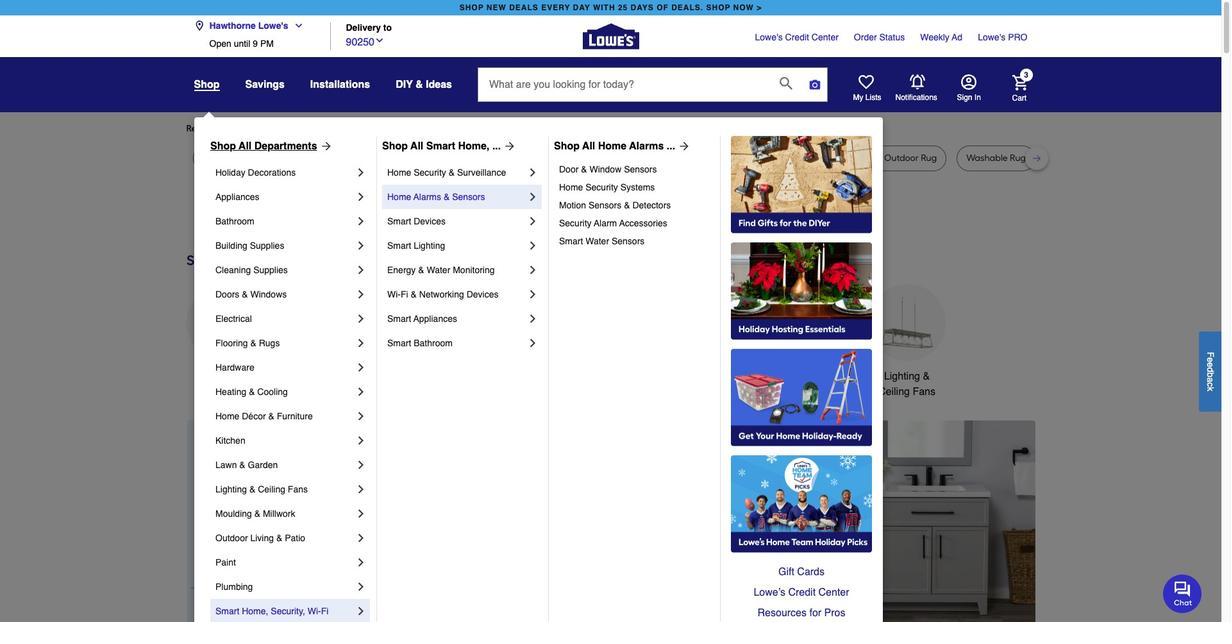 Task type: locate. For each thing, give the bounding box(es) containing it.
shop down more suggestions for you link at the top of page
[[382, 140, 408, 152]]

0 vertical spatial supplies
[[250, 241, 284, 251]]

wi- right security,
[[308, 606, 321, 616]]

home, down the 'plumbing'
[[242, 606, 268, 616]]

chevron down image
[[288, 21, 304, 31], [375, 35, 385, 45]]

smart for smart lighting
[[387, 241, 411, 251]]

1 horizontal spatial arrow right image
[[1012, 532, 1025, 545]]

washable rug
[[967, 153, 1026, 164]]

furniture
[[277, 411, 313, 421]]

supplies for cleaning supplies
[[253, 265, 288, 275]]

you up shop all smart home, ... at the top
[[417, 123, 432, 134]]

recommended searches for you heading
[[186, 123, 1035, 135]]

credit for lowe's
[[785, 32, 809, 42]]

area
[[328, 153, 347, 164], [571, 153, 591, 164], [789, 153, 808, 164]]

k
[[1206, 387, 1216, 391]]

security down window
[[586, 182, 618, 192]]

1 vertical spatial kitchen
[[215, 435, 245, 446]]

credit up search "icon"
[[785, 32, 809, 42]]

decorations
[[248, 167, 296, 178]]

chevron right image for smart lighting
[[527, 239, 539, 252]]

1 horizontal spatial and
[[660, 153, 677, 164]]

shop inside shop all departments link
[[210, 140, 236, 152]]

0 horizontal spatial home,
[[242, 606, 268, 616]]

lowe's up pm
[[258, 21, 288, 31]]

1 allen from the left
[[510, 153, 529, 164]]

all down 'recommended searches for you' at top
[[239, 140, 252, 152]]

lighting inside lighting & ceiling fans link
[[215, 484, 247, 494]]

2 arrow right image from the left
[[501, 140, 516, 153]]

chat invite button image
[[1163, 574, 1203, 613]]

8 rug from the left
[[921, 153, 937, 164]]

1 vertical spatial credit
[[789, 587, 816, 598]]

lowe's home team holiday picks. image
[[731, 455, 872, 553]]

0 vertical spatial bathroom
[[215, 216, 254, 226]]

bathroom
[[215, 216, 254, 226], [414, 338, 453, 348], [690, 371, 734, 382]]

1 vertical spatial lighting
[[884, 371, 920, 382]]

2 allen from the left
[[638, 153, 658, 164]]

1 horizontal spatial you
[[417, 123, 432, 134]]

my lists link
[[853, 74, 882, 103]]

2 and from the left
[[660, 153, 677, 164]]

1 horizontal spatial roth
[[679, 153, 698, 164]]

2 vertical spatial security
[[559, 218, 592, 228]]

lighting & ceiling fans button
[[869, 284, 946, 400]]

kitchen left faucets
[[480, 371, 515, 382]]

flooring & rugs
[[215, 338, 280, 348]]

camera image
[[809, 78, 822, 91]]

sensors up the alarm
[[589, 200, 622, 210]]

alarms up door & window sensors link
[[629, 140, 664, 152]]

appliances button
[[186, 284, 263, 384]]

supplies inside the cleaning supplies link
[[253, 265, 288, 275]]

2 you from the left
[[417, 123, 432, 134]]

supplies inside building supplies link
[[250, 241, 284, 251]]

and for allen and roth area rug
[[532, 153, 548, 164]]

supplies for building supplies
[[250, 241, 284, 251]]

lowe's inside the hawthorne lowe's button
[[258, 21, 288, 31]]

delivery
[[346, 23, 381, 33]]

sensors down security alarm accessories link
[[612, 236, 645, 246]]

0 vertical spatial lighting
[[414, 241, 445, 251]]

0 horizontal spatial arrow right image
[[317, 140, 333, 153]]

roth for area
[[550, 153, 569, 164]]

for up the furniture
[[404, 123, 415, 134]]

1 vertical spatial ceiling
[[258, 484, 285, 494]]

ideas
[[426, 79, 452, 90]]

1 horizontal spatial shop
[[382, 140, 408, 152]]

0 vertical spatial ceiling
[[879, 386, 910, 398]]

1 horizontal spatial fans
[[913, 386, 936, 398]]

diy & ideas button
[[396, 73, 452, 96]]

smart inside button
[[781, 371, 808, 382]]

2 horizontal spatial for
[[810, 607, 822, 619]]

0 vertical spatial home,
[[458, 140, 490, 152]]

2 e from the top
[[1206, 362, 1216, 367]]

systems
[[621, 182, 655, 192]]

0 vertical spatial center
[[812, 32, 839, 42]]

alarm
[[594, 218, 617, 228]]

lowe's
[[258, 21, 288, 31], [755, 32, 783, 42], [978, 32, 1006, 42]]

chevron right image
[[355, 166, 368, 179], [355, 190, 368, 203], [355, 215, 368, 228], [355, 239, 368, 252], [355, 288, 368, 301], [355, 312, 368, 325], [355, 337, 368, 350], [527, 337, 539, 350], [355, 385, 368, 398], [355, 434, 368, 447], [355, 507, 368, 520], [355, 532, 368, 545], [355, 580, 368, 593], [355, 605, 368, 618]]

motion sensors & detectors link
[[559, 196, 711, 214]]

0 vertical spatial fans
[[913, 386, 936, 398]]

roth for rug
[[679, 153, 698, 164]]

shop
[[460, 3, 484, 12], [706, 3, 731, 12]]

you for recommended searches for you
[[303, 123, 318, 134]]

for for suggestions
[[404, 123, 415, 134]]

1 horizontal spatial ...
[[667, 140, 675, 152]]

rug rug
[[264, 153, 298, 164]]

1 vertical spatial bathroom
[[414, 338, 453, 348]]

chevron right image
[[527, 166, 539, 179], [527, 190, 539, 203], [527, 215, 539, 228], [527, 239, 539, 252], [355, 264, 368, 276], [527, 264, 539, 276], [527, 288, 539, 301], [527, 312, 539, 325], [355, 361, 368, 374], [355, 410, 368, 423], [355, 459, 368, 471], [355, 483, 368, 496], [355, 556, 368, 569]]

chevron right image for smart bathroom
[[527, 337, 539, 350]]

arrow right image
[[675, 140, 691, 153], [1012, 532, 1025, 545]]

electrical
[[215, 314, 252, 324]]

day
[[573, 3, 590, 12]]

1 horizontal spatial kitchen
[[480, 371, 515, 382]]

shop up allen and roth area rug
[[554, 140, 580, 152]]

2 shop from the left
[[382, 140, 408, 152]]

0 vertical spatial security
[[414, 167, 446, 178]]

for
[[290, 123, 301, 134], [404, 123, 415, 134], [810, 607, 822, 619]]

alarms
[[629, 140, 664, 152], [414, 192, 441, 202]]

window
[[590, 164, 622, 174]]

& inside lighting & ceiling fans
[[923, 371, 930, 382]]

lighting & ceiling fans
[[879, 371, 936, 398], [215, 484, 308, 494]]

0 horizontal spatial ...
[[492, 140, 501, 152]]

shop left "new"
[[460, 3, 484, 12]]

0 horizontal spatial kitchen
[[215, 435, 245, 446]]

0 horizontal spatial area
[[328, 153, 347, 164]]

1 vertical spatial center
[[819, 587, 850, 598]]

lighting & ceiling fans inside button
[[879, 371, 936, 398]]

wi- down energy
[[387, 289, 401, 300]]

all for departments
[[239, 140, 252, 152]]

smart
[[426, 140, 455, 152], [387, 216, 411, 226], [559, 236, 583, 246], [387, 241, 411, 251], [387, 314, 411, 324], [387, 338, 411, 348], [781, 371, 808, 382], [215, 606, 239, 616]]

1 horizontal spatial bathroom
[[414, 338, 453, 348]]

0 horizontal spatial alarms
[[414, 192, 441, 202]]

for for searches
[[290, 123, 301, 134]]

arrow right image
[[317, 140, 333, 153], [501, 140, 516, 153]]

lighting inside lighting & ceiling fans
[[884, 371, 920, 382]]

0 horizontal spatial devices
[[414, 216, 446, 226]]

2 roth from the left
[[679, 153, 698, 164]]

chevron right image for energy & water monitoring
[[527, 264, 539, 276]]

0 horizontal spatial all
[[239, 140, 252, 152]]

5 rug from the left
[[593, 153, 609, 164]]

and for allen and roth rug
[[660, 153, 677, 164]]

lowe's for lowe's credit center
[[755, 32, 783, 42]]

security for systems
[[586, 182, 618, 192]]

2 washable from the left
[[967, 153, 1008, 164]]

2 all from the left
[[411, 140, 423, 152]]

f
[[1206, 352, 1216, 357]]

0 horizontal spatial lighting & ceiling fans
[[215, 484, 308, 494]]

1 vertical spatial alarms
[[414, 192, 441, 202]]

shop button
[[194, 78, 220, 91]]

supplies
[[250, 241, 284, 251], [253, 265, 288, 275]]

1 vertical spatial fi
[[321, 606, 329, 616]]

1 horizontal spatial devices
[[467, 289, 499, 300]]

lawn & garden link
[[215, 453, 355, 477]]

0 vertical spatial lighting & ceiling fans
[[879, 371, 936, 398]]

3 area from the left
[[789, 153, 808, 164]]

0 horizontal spatial chevron down image
[[288, 21, 304, 31]]

appliances down networking at the top of the page
[[414, 314, 457, 324]]

fans inside lighting & ceiling fans
[[913, 386, 936, 398]]

lists
[[866, 93, 882, 102]]

1 and from the left
[[532, 153, 548, 164]]

1 area from the left
[[328, 153, 347, 164]]

recommended searches for you
[[186, 123, 318, 134]]

ceiling inside lighting & ceiling fans link
[[258, 484, 285, 494]]

chevron right image for hardware
[[355, 361, 368, 374]]

recommended
[[186, 123, 248, 134]]

kitchen inside 'link'
[[215, 435, 245, 446]]

arrow right image inside shop all departments link
[[317, 140, 333, 153]]

chevron right image for outdoor living & patio
[[355, 532, 368, 545]]

lighting inside the smart lighting link
[[414, 241, 445, 251]]

0 horizontal spatial arrow right image
[[675, 140, 691, 153]]

shop
[[210, 140, 236, 152], [382, 140, 408, 152], [554, 140, 580, 152]]

water inside "link"
[[586, 236, 609, 246]]

lowe's inside lowe's credit center link
[[755, 32, 783, 42]]

arrow right image up surveillance
[[501, 140, 516, 153]]

chevron right image for electrical
[[355, 312, 368, 325]]

lowe's inside lowe's pro link
[[978, 32, 1006, 42]]

chevron right image for smart home, security, wi-fi
[[355, 605, 368, 618]]

lowe's credit center link
[[755, 31, 839, 44]]

2 area from the left
[[571, 153, 591, 164]]

0 horizontal spatial allen
[[510, 153, 529, 164]]

25
[[618, 3, 628, 12]]

ceiling inside lighting & ceiling fans
[[879, 386, 910, 398]]

2 horizontal spatial bathroom
[[690, 371, 734, 382]]

7 rug from the left
[[810, 153, 826, 164]]

1 washable from the left
[[745, 153, 787, 164]]

0 horizontal spatial lighting
[[215, 484, 247, 494]]

arrow right image inside shop all smart home, ... link
[[501, 140, 516, 153]]

detectors
[[633, 200, 671, 210]]

days
[[631, 3, 654, 12]]

chevron right image for bathroom
[[355, 215, 368, 228]]

4 rug from the left
[[349, 153, 365, 164]]

1 shop from the left
[[210, 140, 236, 152]]

chevron right image for moulding & millwork
[[355, 507, 368, 520]]

1 horizontal spatial shop
[[706, 3, 731, 12]]

2 horizontal spatial area
[[789, 153, 808, 164]]

home security systems link
[[559, 178, 711, 196]]

0 horizontal spatial water
[[427, 265, 450, 275]]

1 horizontal spatial lighting
[[414, 241, 445, 251]]

shop inside shop all smart home, ... link
[[382, 140, 408, 152]]

shop for shop all home alarms ...
[[554, 140, 580, 152]]

lowe's home improvement lists image
[[858, 74, 874, 90]]

1 horizontal spatial water
[[586, 236, 609, 246]]

home décor & furniture link
[[215, 404, 355, 428]]

credit up resources for pros link
[[789, 587, 816, 598]]

water up networking at the top of the page
[[427, 265, 450, 275]]

bathroom button
[[674, 284, 751, 384]]

chevron right image for appliances
[[355, 190, 368, 203]]

lowe's left pro
[[978, 32, 1006, 42]]

0 vertical spatial water
[[586, 236, 609, 246]]

order status link
[[854, 31, 905, 44]]

fi down energy
[[401, 289, 408, 300]]

2 horizontal spatial lowe's
[[978, 32, 1006, 42]]

1 vertical spatial security
[[586, 182, 618, 192]]

0 vertical spatial kitchen
[[480, 371, 515, 382]]

1 horizontal spatial lowe's
[[755, 32, 783, 42]]

allen right the desk
[[510, 153, 529, 164]]

0 horizontal spatial roth
[[550, 153, 569, 164]]

1 horizontal spatial lighting & ceiling fans
[[879, 371, 936, 398]]

1 vertical spatial supplies
[[253, 265, 288, 275]]

devices down monitoring
[[467, 289, 499, 300]]

0 vertical spatial wi-
[[387, 289, 401, 300]]

hardware link
[[215, 355, 355, 380]]

shop all home alarms ...
[[554, 140, 675, 152]]

chevron down image inside 90250 button
[[375, 35, 385, 45]]

1 you from the left
[[303, 123, 318, 134]]

...
[[492, 140, 501, 152], [667, 140, 675, 152]]

1 horizontal spatial for
[[404, 123, 415, 134]]

arrow right image down more
[[317, 140, 333, 153]]

shop inside shop all home alarms ... link
[[554, 140, 580, 152]]

smart home, security, wi-fi link
[[215, 599, 355, 622]]

credit
[[785, 32, 809, 42], [789, 587, 816, 598]]

2 ... from the left
[[667, 140, 675, 152]]

home inside button
[[811, 371, 839, 382]]

patio
[[285, 533, 305, 543]]

home security systems
[[559, 182, 655, 192]]

2 vertical spatial bathroom
[[690, 371, 734, 382]]

home inside 'link'
[[387, 192, 411, 202]]

smart home, security, wi-fi
[[215, 606, 329, 616]]

1 vertical spatial fans
[[288, 484, 308, 494]]

chevron right image for flooring & rugs
[[355, 337, 368, 350]]

appliances down holiday at top
[[215, 192, 259, 202]]

fans
[[913, 386, 936, 398], [288, 484, 308, 494]]

1 rug from the left
[[202, 153, 218, 164]]

... inside shop all smart home, ... link
[[492, 140, 501, 152]]

1 vertical spatial wi-
[[308, 606, 321, 616]]

more suggestions for you
[[328, 123, 432, 134]]

1 ... from the left
[[492, 140, 501, 152]]

all inside shop all home alarms ... link
[[582, 140, 595, 152]]

rug
[[202, 153, 218, 164], [264, 153, 280, 164], [282, 153, 298, 164], [349, 153, 365, 164], [593, 153, 609, 164], [700, 153, 716, 164], [810, 153, 826, 164], [921, 153, 937, 164], [1010, 153, 1026, 164]]

appliances up the heating
[[200, 371, 250, 382]]

1 horizontal spatial all
[[411, 140, 423, 152]]

security down the furniture
[[414, 167, 446, 178]]

sensors down home security & surveillance link
[[452, 192, 485, 202]]

holiday decorations link
[[215, 160, 355, 185]]

1 vertical spatial chevron down image
[[375, 35, 385, 45]]

sign in button
[[957, 74, 981, 103]]

plumbing link
[[215, 575, 355, 599]]

... up allen and roth rug
[[667, 140, 675, 152]]

1 horizontal spatial allen
[[638, 153, 658, 164]]

smart for smart home
[[781, 371, 808, 382]]

2 horizontal spatial shop
[[554, 140, 580, 152]]

9
[[253, 38, 258, 49]]

3 all from the left
[[582, 140, 595, 152]]

lowe's home improvement cart image
[[1012, 75, 1028, 90]]

for left pros
[[810, 607, 822, 619]]

chevron right image for smart devices
[[527, 215, 539, 228]]

kitchen for kitchen faucets
[[480, 371, 515, 382]]

gift cards link
[[731, 562, 872, 582]]

90250
[[346, 36, 375, 48]]

0 vertical spatial credit
[[785, 32, 809, 42]]

allen up systems
[[638, 153, 658, 164]]

0 horizontal spatial for
[[290, 123, 301, 134]]

lighting & ceiling fans link
[[215, 477, 355, 502]]

2 vertical spatial lighting
[[215, 484, 247, 494]]

0 horizontal spatial lowe's
[[258, 21, 288, 31]]

all up the furniture
[[411, 140, 423, 152]]

1 horizontal spatial washable
[[967, 153, 1008, 164]]

lowe's wishes you and your family a happy hanukkah. image
[[186, 205, 1035, 237]]

0 horizontal spatial shop
[[210, 140, 236, 152]]

delivery to
[[346, 23, 392, 33]]

0 horizontal spatial and
[[532, 153, 548, 164]]

moulding & millwork link
[[215, 502, 355, 526]]

smart for smart devices
[[387, 216, 411, 226]]

1 horizontal spatial ceiling
[[879, 386, 910, 398]]

shop
[[194, 79, 220, 90]]

... up surveillance
[[492, 140, 501, 152]]

1 horizontal spatial arrow right image
[[501, 140, 516, 153]]

to
[[383, 23, 392, 33]]

décor
[[242, 411, 266, 421]]

... for shop all home alarms ...
[[667, 140, 675, 152]]

open until 9 pm
[[209, 38, 274, 49]]

savings
[[245, 79, 285, 90]]

bathroom inside "link"
[[414, 338, 453, 348]]

shop up 5x8
[[210, 140, 236, 152]]

allen
[[510, 153, 529, 164], [638, 153, 658, 164]]

0 vertical spatial fi
[[401, 289, 408, 300]]

sensors inside "link"
[[612, 236, 645, 246]]

1 horizontal spatial home,
[[458, 140, 490, 152]]

1 vertical spatial water
[[427, 265, 450, 275]]

all down recommended searches for you 'heading'
[[582, 140, 595, 152]]

2 vertical spatial appliances
[[200, 371, 250, 382]]

all inside shop all departments link
[[239, 140, 252, 152]]

2 horizontal spatial lighting
[[884, 371, 920, 382]]

smart for smart home, security, wi-fi
[[215, 606, 239, 616]]

shop left now
[[706, 3, 731, 12]]

center left order
[[812, 32, 839, 42]]

security alarm accessories
[[559, 218, 668, 228]]

smart devices
[[387, 216, 446, 226]]

center up pros
[[819, 587, 850, 598]]

allen for allen and roth area rug
[[510, 153, 529, 164]]

accessories
[[619, 218, 668, 228]]

devices down home alarms & sensors
[[414, 216, 446, 226]]

kitchen up lawn on the bottom of page
[[215, 435, 245, 446]]

fi right security,
[[321, 606, 329, 616]]

chevron right image for kitchen
[[355, 434, 368, 447]]

0 horizontal spatial washable
[[745, 153, 787, 164]]

bathroom inside button
[[690, 371, 734, 382]]

1 horizontal spatial chevron down image
[[375, 35, 385, 45]]

1 arrow right image from the left
[[317, 140, 333, 153]]

for up departments
[[290, 123, 301, 134]]

1 horizontal spatial area
[[571, 153, 591, 164]]

... inside shop all home alarms ... link
[[667, 140, 675, 152]]

lowe's home improvement notification center image
[[910, 74, 925, 90]]

e up b
[[1206, 362, 1216, 367]]

motion
[[559, 200, 586, 210]]

garden
[[248, 460, 278, 470]]

lowe's home improvement account image
[[961, 74, 976, 90]]

home, inside smart home, security, wi-fi link
[[242, 606, 268, 616]]

1 vertical spatial appliances
[[414, 314, 457, 324]]

e up the d
[[1206, 357, 1216, 362]]

1 roth from the left
[[550, 153, 569, 164]]

lowe's down >
[[755, 32, 783, 42]]

doors
[[215, 289, 239, 300]]

1 vertical spatial arrow right image
[[1012, 532, 1025, 545]]

water down the alarm
[[586, 236, 609, 246]]

security for &
[[414, 167, 446, 178]]

alarms up smart devices
[[414, 192, 441, 202]]

0 horizontal spatial ceiling
[[258, 484, 285, 494]]

you left more
[[303, 123, 318, 134]]

1 all from the left
[[239, 140, 252, 152]]

roth up door
[[550, 153, 569, 164]]

security down 'motion'
[[559, 218, 592, 228]]

0 vertical spatial arrow right image
[[675, 140, 691, 153]]

roth up 'home security systems' link
[[679, 153, 698, 164]]

heating & cooling link
[[215, 380, 355, 404]]

0 horizontal spatial bathroom
[[215, 216, 254, 226]]

chevron right image for lighting & ceiling fans
[[355, 483, 368, 496]]

all inside shop all smart home, ... link
[[411, 140, 423, 152]]

supplies up windows
[[253, 265, 288, 275]]

3 shop from the left
[[554, 140, 580, 152]]

home, up the desk
[[458, 140, 490, 152]]

0 horizontal spatial fans
[[288, 484, 308, 494]]

1 vertical spatial home,
[[242, 606, 268, 616]]

None search field
[[478, 67, 828, 114]]

2 horizontal spatial all
[[582, 140, 595, 152]]

kitchen inside "button"
[[480, 371, 515, 382]]

water
[[586, 236, 609, 246], [427, 265, 450, 275]]

ad
[[952, 32, 963, 42]]

until
[[234, 38, 250, 49]]

0 horizontal spatial shop
[[460, 3, 484, 12]]

0 horizontal spatial wi-
[[308, 606, 321, 616]]

3 rug from the left
[[282, 153, 298, 164]]

supplies up cleaning supplies on the top of the page
[[250, 241, 284, 251]]

0 horizontal spatial you
[[303, 123, 318, 134]]

center
[[812, 32, 839, 42], [819, 587, 850, 598]]



Task type: describe. For each thing, give the bounding box(es) containing it.
heating & cooling
[[215, 387, 288, 397]]

sensors inside 'link'
[[452, 192, 485, 202]]

building
[[215, 241, 247, 251]]

& inside 'link'
[[444, 192, 450, 202]]

smart bathroom link
[[387, 331, 527, 355]]

washable for washable area rug
[[745, 153, 787, 164]]

smart home button
[[771, 284, 848, 384]]

resources for pros link
[[731, 603, 872, 622]]

sensors up systems
[[624, 164, 657, 174]]

up to 40 percent off select vanities. plus, get free local delivery on select vanities. image
[[414, 420, 1035, 622]]

every
[[541, 3, 570, 12]]

shop all home alarms ... link
[[554, 139, 691, 154]]

door & window sensors link
[[559, 160, 711, 178]]

faucets
[[518, 371, 554, 382]]

shop all smart home, ... link
[[382, 139, 516, 154]]

chevron right image for home décor & furniture
[[355, 410, 368, 423]]

resources for pros
[[758, 607, 846, 619]]

lowe's credit center
[[754, 587, 850, 598]]

washable for washable rug
[[967, 153, 1008, 164]]

smart bathroom
[[387, 338, 453, 348]]

rug 5x8
[[202, 153, 235, 164]]

electrical link
[[215, 307, 355, 331]]

chevron right image for paint
[[355, 556, 368, 569]]

smart water sensors
[[559, 236, 645, 246]]

weekly
[[921, 32, 950, 42]]

Search Query text field
[[478, 68, 770, 101]]

hardware
[[215, 362, 254, 373]]

allen for allen and roth rug
[[638, 153, 658, 164]]

c
[[1206, 382, 1216, 387]]

now
[[733, 3, 754, 12]]

1 shop from the left
[[460, 3, 484, 12]]

wi-fi & networking devices
[[387, 289, 499, 300]]

home for home security & surveillance
[[387, 167, 411, 178]]

0 vertical spatial devices
[[414, 216, 446, 226]]

appliances inside button
[[200, 371, 250, 382]]

home security & surveillance link
[[387, 160, 527, 185]]

chevron right image for doors & windows
[[355, 288, 368, 301]]

6 rug from the left
[[700, 153, 716, 164]]

savings button
[[245, 73, 285, 96]]

b
[[1206, 372, 1216, 377]]

scroll to item #4 image
[[752, 620, 785, 622]]

energy & water monitoring link
[[387, 258, 527, 282]]

2 rug from the left
[[264, 153, 280, 164]]

deals.
[[672, 3, 704, 12]]

pros
[[825, 607, 846, 619]]

1 horizontal spatial alarms
[[629, 140, 664, 152]]

9 rug from the left
[[1010, 153, 1026, 164]]

chevron right image for plumbing
[[355, 580, 368, 593]]

new
[[487, 3, 507, 12]]

gift
[[779, 566, 795, 578]]

lowe's home improvement logo image
[[583, 8, 639, 64]]

gift cards
[[779, 566, 825, 578]]

1 horizontal spatial fi
[[401, 289, 408, 300]]

center for lowe's credit center
[[812, 32, 839, 42]]

arrow right image for shop all smart home, ...
[[501, 140, 516, 153]]

with
[[593, 3, 615, 12]]

& inside 'button'
[[416, 79, 423, 90]]

chevron right image for wi-fi & networking devices
[[527, 288, 539, 301]]

kitchen faucets
[[480, 371, 554, 382]]

diy & ideas
[[396, 79, 452, 90]]

chevron right image for cleaning supplies
[[355, 264, 368, 276]]

rugs
[[259, 338, 280, 348]]

shop all departments link
[[210, 139, 333, 154]]

energy
[[387, 265, 416, 275]]

smart for smart water sensors
[[559, 236, 583, 246]]

... for shop all smart home, ...
[[492, 140, 501, 152]]

chevron right image for lawn & garden
[[355, 459, 368, 471]]

flooring
[[215, 338, 248, 348]]

home, inside shop all smart home, ... link
[[458, 140, 490, 152]]

shop 25 days of deals by category image
[[186, 249, 1035, 271]]

smart water sensors link
[[559, 232, 711, 250]]

0 vertical spatial chevron down image
[[288, 21, 304, 31]]

shop for shop all departments
[[210, 140, 236, 152]]

cleaning supplies link
[[215, 258, 355, 282]]

shop new deals every day with 25 days of deals. shop now > link
[[457, 0, 765, 15]]

suggestions
[[351, 123, 402, 134]]

smart home
[[781, 371, 839, 382]]

lowe's credit center link
[[731, 582, 872, 603]]

you for more suggestions for you
[[417, 123, 432, 134]]

allen and roth rug
[[638, 153, 716, 164]]

arrow right image inside shop all home alarms ... link
[[675, 140, 691, 153]]

all for smart
[[411, 140, 423, 152]]

my
[[853, 93, 864, 102]]

1 e from the top
[[1206, 357, 1216, 362]]

arrow right image for shop all departments
[[317, 140, 333, 153]]

center for lowe's credit center
[[819, 587, 850, 598]]

more suggestions for you link
[[328, 123, 442, 135]]

0 horizontal spatial fi
[[321, 606, 329, 616]]

building supplies link
[[215, 233, 355, 258]]

smart for smart bathroom
[[387, 338, 411, 348]]

weekly ad
[[921, 32, 963, 42]]

chevron right image for home alarms & sensors
[[527, 190, 539, 203]]

sign
[[957, 93, 973, 102]]

f e e d b a c k
[[1206, 352, 1216, 391]]

1 vertical spatial lighting & ceiling fans
[[215, 484, 308, 494]]

installations button
[[310, 73, 370, 96]]

holiday hosting essentials. image
[[731, 242, 872, 340]]

weekly ad link
[[921, 31, 963, 44]]

appliances link
[[215, 185, 355, 209]]

searches
[[250, 123, 288, 134]]

outdoor
[[215, 533, 248, 543]]

search image
[[780, 77, 793, 90]]

0 vertical spatial appliances
[[215, 192, 259, 202]]

smart lighting
[[387, 241, 445, 251]]

kitchen link
[[215, 428, 355, 453]]

outdoor living & patio link
[[215, 526, 355, 550]]

25 days of deals. don't miss deals every day. same-day delivery on in-stock orders placed by 2 p m. image
[[186, 420, 393, 622]]

doors & windows link
[[215, 282, 355, 307]]

hawthorne
[[209, 21, 256, 31]]

status
[[880, 32, 905, 42]]

smart devices link
[[387, 209, 527, 233]]

desk
[[460, 153, 480, 164]]

get your home holiday-ready. image
[[731, 349, 872, 446]]

shop all departments
[[210, 140, 317, 152]]

smart appliances
[[387, 314, 457, 324]]

shop for shop all smart home, ...
[[382, 140, 408, 152]]

open
[[209, 38, 231, 49]]

kitchen for kitchen
[[215, 435, 245, 446]]

chevron right image for holiday decorations
[[355, 166, 368, 179]]

alarms inside 'link'
[[414, 192, 441, 202]]

home for home alarms & sensors
[[387, 192, 411, 202]]

chevron right image for home security & surveillance
[[527, 166, 539, 179]]

5x8
[[221, 153, 235, 164]]

find gifts for the diyer. image
[[731, 136, 872, 233]]

installations
[[310, 79, 370, 90]]

chevron right image for building supplies
[[355, 239, 368, 252]]

home for home security systems
[[559, 182, 583, 192]]

chevron right image for heating & cooling
[[355, 385, 368, 398]]

plumbing
[[215, 582, 253, 592]]

bathroom inside 'link'
[[215, 216, 254, 226]]

energy & water monitoring
[[387, 265, 495, 275]]

location image
[[194, 21, 204, 31]]

lowe's for lowe's pro
[[978, 32, 1006, 42]]

a
[[1206, 377, 1216, 382]]

lawn
[[215, 460, 237, 470]]

chevron right image for smart appliances
[[527, 312, 539, 325]]

all for home
[[582, 140, 595, 152]]

moulding & millwork
[[215, 509, 295, 519]]

door
[[559, 164, 579, 174]]

2 shop from the left
[[706, 3, 731, 12]]

sign in
[[957, 93, 981, 102]]

1 horizontal spatial wi-
[[387, 289, 401, 300]]

in
[[975, 93, 981, 102]]

credit for lowe's
[[789, 587, 816, 598]]

cooling
[[257, 387, 288, 397]]

smart lighting link
[[387, 233, 527, 258]]

pm
[[260, 38, 274, 49]]

resources
[[758, 607, 807, 619]]

smart for smart appliances
[[387, 314, 411, 324]]

security alarm accessories link
[[559, 214, 711, 232]]

networking
[[419, 289, 464, 300]]

home for home décor & furniture
[[215, 411, 239, 421]]



Task type: vqa. For each thing, say whether or not it's contained in the screenshot.
CARE
no



